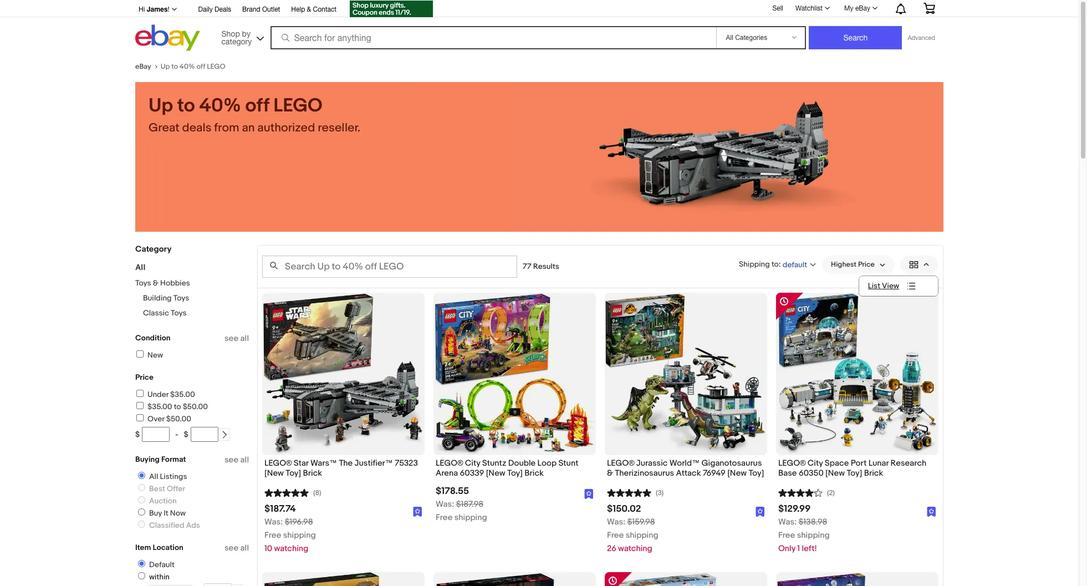 Task type: locate. For each thing, give the bounding box(es) containing it.
see all button
[[225, 333, 249, 344], [225, 455, 249, 465], [225, 543, 249, 553]]

0 vertical spatial 40%
[[180, 62, 195, 71]]

5 out of 5 stars image up the $150.02
[[607, 487, 651, 498]]

toy] left base
[[749, 468, 764, 479]]

1 vertical spatial off
[[245, 94, 269, 118]]

toys down building toys link
[[171, 308, 187, 318]]

Search for anything text field
[[272, 27, 714, 48]]

was: for $187.74
[[264, 517, 283, 527]]

1 vertical spatial all
[[240, 455, 249, 465]]

40% right ebay link
[[180, 62, 195, 71]]

see for buying format
[[225, 455, 239, 465]]

0 horizontal spatial 40%
[[180, 62, 195, 71]]

2 vertical spatial see all button
[[225, 543, 249, 553]]

up
[[161, 62, 170, 71], [149, 94, 173, 118]]

1 horizontal spatial watching
[[618, 544, 652, 554]]

free inside was: $187.98 free shipping
[[436, 513, 453, 523]]

1 vertical spatial all
[[149, 472, 158, 481]]

watching inside was: $159.98 free shipping 26 watching
[[618, 544, 652, 554]]

free inside was: $196.98 free shipping 10 watching
[[264, 530, 281, 541]]

to inside up to 40% off lego great deals from an authorized reseller.
[[177, 94, 195, 118]]

4 out of 5 stars image
[[778, 487, 823, 498]]

1 [new from the left
[[264, 468, 284, 479]]

0 horizontal spatial [object undefined] image
[[413, 506, 422, 517]]

Under $35.00 checkbox
[[136, 390, 144, 397]]

see all for item location
[[225, 543, 249, 553]]

0 horizontal spatial price
[[135, 373, 154, 382]]

3 lego® from the left
[[607, 458, 635, 469]]

lego up authorized
[[273, 94, 323, 118]]

toy] inside lego® jurassic world™ giganotosaurus & therizinosaurus attack 76949 [new toy]
[[749, 468, 764, 479]]

all right all listings 'radio'
[[149, 472, 158, 481]]

1 watching from the left
[[274, 544, 308, 554]]

offer
[[167, 484, 185, 493]]

All Listings radio
[[138, 472, 145, 479]]

$35.00 to $50.00 link
[[135, 402, 208, 411]]

city left 'space'
[[808, 458, 823, 469]]

75323
[[395, 458, 418, 469]]

Over $50.00 checkbox
[[136, 414, 144, 421]]

[new for lego® city space port lunar research base 60350 [new toy] brick
[[826, 468, 845, 479]]

[new inside the "lego® city space port lunar research base 60350 [new toy] brick"
[[826, 468, 845, 479]]

all down category
[[135, 262, 145, 273]]

[object undefined] image for $150.02
[[756, 506, 765, 517]]

category
[[222, 37, 252, 46]]

free down $178.55
[[436, 513, 453, 523]]

brick inside the lego® star wars™ the justifier™ 75323 [new toy] brick
[[303, 468, 322, 479]]

40% for up to 40% off lego great deals from an authorized reseller.
[[199, 94, 241, 118]]

toy] inside the "lego® city space port lunar research base 60350 [new toy] brick"
[[847, 468, 862, 479]]

brand outlet link
[[242, 4, 280, 16]]

toy] up (8) link
[[286, 468, 301, 479]]

lego® left star
[[264, 458, 292, 469]]

New checkbox
[[136, 350, 144, 358]]

arena
[[436, 468, 458, 479]]

0 vertical spatial all
[[240, 333, 249, 344]]

10
[[264, 544, 272, 554]]

up for up to 40% off lego great deals from an authorized reseller.
[[149, 94, 173, 118]]

0 horizontal spatial off
[[196, 62, 205, 71]]

[new inside lego® city stuntz double loop stunt arena 60339 [new toy] brick
[[486, 468, 505, 479]]

0 horizontal spatial city
[[465, 458, 480, 469]]

was: down the $150.02
[[607, 517, 626, 527]]

watching inside was: $196.98 free shipping 10 watching
[[274, 544, 308, 554]]

& up building
[[153, 278, 159, 288]]

advanced
[[908, 34, 935, 41]]

city inside lego® city stuntz double loop stunt arena 60339 [new toy] brick
[[465, 458, 480, 469]]

toy] inside the lego® star wars™ the justifier™ 75323 [new toy] brick
[[286, 468, 301, 479]]

$178.55
[[436, 486, 469, 497]]

1 vertical spatial $35.00
[[147, 402, 172, 411]]

2 horizontal spatial &
[[607, 468, 613, 479]]

ebay
[[855, 4, 870, 12], [135, 62, 151, 71]]

[new for lego® jurassic world™ giganotosaurus & therizinosaurus attack 76949 [new toy]
[[728, 468, 747, 479]]

shipping inside was: $159.98 free shipping 26 watching
[[626, 530, 658, 541]]

77
[[523, 262, 531, 271]]

Default radio
[[138, 560, 145, 567]]

to inside shipping to : default
[[772, 259, 779, 269]]

brick left stunt
[[525, 468, 544, 479]]

toys & hobbies link
[[135, 278, 190, 288]]

2 city from the left
[[808, 458, 823, 469]]

list
[[868, 281, 880, 291]]

1 vertical spatial &
[[153, 278, 159, 288]]

toy] left lunar
[[847, 468, 862, 479]]

$159.98
[[627, 517, 655, 527]]

lego inside up to 40% off lego great deals from an authorized reseller.
[[273, 94, 323, 118]]

0 vertical spatial see all
[[225, 333, 249, 344]]

free for $129.99
[[778, 530, 795, 541]]

was: inside was: $138.98 free shipping only 1 left!
[[778, 517, 797, 527]]

was: down $178.55
[[436, 499, 454, 510]]

[object undefined] image
[[584, 489, 594, 499], [413, 506, 422, 517], [756, 506, 765, 517], [927, 506, 936, 517], [756, 506, 765, 517]]

2 $ from the left
[[184, 430, 188, 439]]

2 vertical spatial see all
[[225, 543, 249, 553]]

was: inside was: $196.98 free shipping 10 watching
[[264, 517, 283, 527]]

[new right 76949
[[728, 468, 747, 479]]

1 vertical spatial see all button
[[225, 455, 249, 465]]

free inside was: $138.98 free shipping only 1 left!
[[778, 530, 795, 541]]

free inside was: $159.98 free shipping 26 watching
[[607, 530, 624, 541]]

[object undefined] image for $129.99
[[927, 506, 936, 517]]

shipping down $187.98
[[455, 513, 487, 523]]

help & contact
[[291, 6, 337, 13]]

ebay link
[[135, 62, 161, 71]]

5 out of 5 stars image
[[264, 487, 309, 498], [607, 487, 651, 498]]

5 out of 5 stars image up $187.74
[[264, 487, 309, 498]]

0 vertical spatial see all button
[[225, 333, 249, 344]]

3 see all button from the top
[[225, 543, 249, 553]]

attack
[[676, 468, 701, 479]]

watchlist link
[[790, 2, 835, 15]]

was: $138.98 free shipping only 1 left!
[[778, 517, 830, 554]]

shipping down the $138.98
[[797, 530, 830, 541]]

lego® star wars™ the justifier™ 75323 [new toy] brick image
[[263, 293, 424, 455]]

[object undefined] image for $129.99
[[927, 506, 936, 517]]

city
[[465, 458, 480, 469], [808, 458, 823, 469]]

1 horizontal spatial brick
[[525, 468, 544, 479]]

lego® up the 4 out of 5 stars image
[[778, 458, 806, 469]]

0 horizontal spatial 5 out of 5 stars image
[[264, 487, 309, 498]]

0 horizontal spatial brick
[[303, 468, 322, 479]]

$150.02
[[607, 504, 641, 515]]

Enter your search keyword text field
[[262, 256, 517, 278]]

was: $187.98 free shipping
[[436, 499, 487, 523]]

see for condition
[[225, 333, 239, 344]]

0 vertical spatial off
[[196, 62, 205, 71]]

an
[[242, 121, 255, 135]]

$187.74
[[264, 504, 296, 515]]

all for condition
[[240, 333, 249, 344]]

was: down $187.74
[[264, 517, 283, 527]]

jurassic
[[636, 458, 668, 469]]

brick inside lego® city stuntz double loop stunt arena 60339 [new toy] brick
[[525, 468, 544, 479]]

ebay right my
[[855, 4, 870, 12]]

was: down $129.99 at right
[[778, 517, 797, 527]]

all for all listings
[[149, 472, 158, 481]]

0 horizontal spatial all
[[135, 262, 145, 273]]

buy it now link
[[134, 508, 188, 518]]

$35.00 up $35.00 to $50.00
[[170, 390, 195, 399]]

lego® left jurassic
[[607, 458, 635, 469]]

$50.00 down $35.00 to $50.00
[[166, 414, 191, 424]]

(2) link
[[778, 487, 835, 498]]

& right help on the left top of page
[[307, 6, 311, 13]]

hi james !
[[139, 5, 169, 13]]

within radio
[[138, 572, 145, 579]]

to down under $35.00
[[174, 402, 181, 411]]

None submit
[[809, 26, 902, 49]]

2 see all button from the top
[[225, 455, 249, 465]]

[object undefined] image for $187.74
[[413, 506, 422, 517]]

0 vertical spatial see
[[225, 333, 239, 344]]

1 see all button from the top
[[225, 333, 249, 344]]

over $50.00 link
[[135, 414, 191, 424]]

4 lego® from the left
[[778, 458, 806, 469]]

1 horizontal spatial lego
[[273, 94, 323, 118]]

5 out of 5 stars image for $187.74
[[264, 487, 309, 498]]

shop by category banner
[[133, 0, 944, 54]]

shipping inside was: $196.98 free shipping 10 watching
[[283, 530, 316, 541]]

toys down hobbies
[[173, 293, 189, 303]]

(3)
[[656, 489, 664, 498]]

1 brick from the left
[[303, 468, 322, 479]]

0 vertical spatial all
[[135, 262, 145, 273]]

classified ads
[[149, 521, 200, 530]]

off for up to 40% off lego great deals from an authorized reseller.
[[245, 94, 269, 118]]

off inside up to 40% off lego great deals from an authorized reseller.
[[245, 94, 269, 118]]

40%
[[180, 62, 195, 71], [199, 94, 241, 118]]

brand outlet
[[242, 6, 280, 13]]

toy]
[[286, 468, 301, 479], [507, 468, 523, 479], [749, 468, 764, 479], [847, 468, 862, 479]]

to up deals
[[177, 94, 195, 118]]

0 horizontal spatial watching
[[274, 544, 308, 554]]

2 vertical spatial see
[[225, 543, 239, 553]]

0 horizontal spatial $
[[135, 430, 140, 439]]

1 vertical spatial see all
[[225, 455, 249, 465]]

[object undefined] image
[[584, 488, 594, 499], [413, 506, 422, 517], [927, 506, 936, 517]]

1 toy] from the left
[[286, 468, 301, 479]]

my ebay link
[[838, 2, 883, 15]]

brick for lego® city stuntz double loop stunt arena 60339 [new toy] brick
[[525, 468, 544, 479]]

lego
[[207, 62, 226, 71], [273, 94, 323, 118]]

toys up building
[[135, 278, 151, 288]]

brick left research
[[864, 468, 883, 479]]

1 horizontal spatial city
[[808, 458, 823, 469]]

see all button for buying format
[[225, 455, 249, 465]]

lego® duplo® town wild animals of asia 10974 [new toy] brick image
[[606, 572, 767, 586]]

76949
[[703, 468, 726, 479]]

city inside the "lego® city space port lunar research base 60350 [new toy] brick"
[[808, 458, 823, 469]]

lego® inside lego® jurassic world™ giganotosaurus & therizinosaurus attack 76949 [new toy]
[[607, 458, 635, 469]]

best offer link
[[134, 484, 187, 493]]

star
[[294, 458, 309, 469]]

1 see all from the top
[[225, 333, 249, 344]]

3 all from the top
[[240, 543, 249, 553]]

1 see from the top
[[225, 333, 239, 344]]

get the coupon image
[[350, 1, 433, 17]]

Best Offer radio
[[138, 484, 145, 491]]

all for item location
[[240, 543, 249, 553]]

see all for condition
[[225, 333, 249, 344]]

1 5 out of 5 stars image from the left
[[264, 487, 309, 498]]

hobbies
[[160, 278, 190, 288]]

watching right 26
[[618, 544, 652, 554]]

shipping down $196.98
[[283, 530, 316, 541]]

lego® inside the "lego® city space port lunar research base 60350 [new toy] brick"
[[778, 458, 806, 469]]

$ right -
[[184, 430, 188, 439]]

1 horizontal spatial 5 out of 5 stars image
[[607, 487, 651, 498]]

loop
[[538, 458, 557, 469]]

0 horizontal spatial &
[[153, 278, 159, 288]]

1 vertical spatial see
[[225, 455, 239, 465]]

2 vertical spatial &
[[607, 468, 613, 479]]

2 see all from the top
[[225, 455, 249, 465]]

lego®
[[264, 458, 292, 469], [436, 458, 463, 469], [607, 458, 635, 469], [778, 458, 806, 469]]

lego® for $187.74
[[264, 458, 292, 469]]

[new inside lego® jurassic world™ giganotosaurus & therizinosaurus attack 76949 [new toy]
[[728, 468, 747, 479]]

1 horizontal spatial 40%
[[199, 94, 241, 118]]

0 vertical spatial lego
[[207, 62, 226, 71]]

& up (3) link
[[607, 468, 613, 479]]

2 toy] from the left
[[507, 468, 523, 479]]

listings
[[160, 472, 187, 481]]

3 brick from the left
[[864, 468, 883, 479]]

3 see from the top
[[225, 543, 239, 553]]

2 horizontal spatial [object undefined] image
[[927, 506, 936, 517]]

3 see all from the top
[[225, 543, 249, 553]]

lunar
[[869, 458, 889, 469]]

1 vertical spatial up
[[149, 94, 173, 118]]

was:
[[436, 499, 454, 510], [264, 517, 283, 527], [607, 517, 626, 527], [778, 517, 797, 527]]

1 $ from the left
[[135, 430, 140, 439]]

up to 40% off lego
[[161, 62, 226, 71]]

under
[[147, 390, 169, 399]]

0 vertical spatial $35.00
[[170, 390, 195, 399]]

daily deals link
[[198, 4, 231, 16]]

reseller.
[[318, 121, 361, 135]]

1 vertical spatial $50.00
[[166, 414, 191, 424]]

4 toy] from the left
[[847, 468, 862, 479]]

1 horizontal spatial price
[[858, 260, 875, 269]]

1 horizontal spatial [object undefined] image
[[584, 488, 594, 499]]

free up only
[[778, 530, 795, 541]]

0 vertical spatial up
[[161, 62, 170, 71]]

toy] for lego® city space port lunar research base 60350 [new toy] brick
[[847, 468, 862, 479]]

0 vertical spatial &
[[307, 6, 311, 13]]

1 vertical spatial 40%
[[199, 94, 241, 118]]

2 [new from the left
[[486, 468, 505, 479]]

$35.00 to $50.00 checkbox
[[136, 402, 144, 409]]

giganotosaurus
[[702, 458, 762, 469]]

item location
[[135, 543, 183, 552]]

lego® up $178.55
[[436, 458, 463, 469]]

lego down category
[[207, 62, 226, 71]]

toy] for lego® city stuntz double loop stunt arena 60339 [new toy] brick
[[507, 468, 523, 479]]

up inside up to 40% off lego great deals from an authorized reseller.
[[149, 94, 173, 118]]

2 brick from the left
[[525, 468, 544, 479]]

lego® jurassic world™ giganotosaurus & therizinosaurus attack 76949 [new toy]
[[607, 458, 764, 479]]

under $35.00 link
[[135, 390, 195, 399]]

list view
[[868, 281, 899, 291]]

shipping
[[739, 259, 770, 269]]

to left default
[[772, 259, 779, 269]]

Buy It Now radio
[[138, 508, 145, 516]]

2 horizontal spatial brick
[[864, 468, 883, 479]]

price up "under $35.00" checkbox
[[135, 373, 154, 382]]

$ down the over $50.00 checkbox
[[135, 430, 140, 439]]

all inside all toys & hobbies building toys classic toys
[[135, 262, 145, 273]]

[new up (8) link
[[264, 468, 284, 479]]

free
[[436, 513, 453, 523], [264, 530, 281, 541], [607, 530, 624, 541], [778, 530, 795, 541]]

2 vertical spatial all
[[240, 543, 249, 553]]

$ for minimum value text field
[[135, 430, 140, 439]]

price right highest at right
[[858, 260, 875, 269]]

lego® for $150.02
[[607, 458, 635, 469]]

2 5 out of 5 stars image from the left
[[607, 487, 651, 498]]

city left the stuntz
[[465, 458, 480, 469]]

0 vertical spatial price
[[858, 260, 875, 269]]

(3) link
[[607, 487, 664, 498]]

all listings link
[[134, 472, 189, 481]]

40% for up to 40% off lego
[[180, 62, 195, 71]]

lego® city space port lunar research base 60350 [new toy] brick image
[[777, 293, 938, 455]]

[new right 60339
[[486, 468, 505, 479]]

1 horizontal spatial $
[[184, 430, 188, 439]]

lego® inside the lego® star wars™ the justifier™ 75323 [new toy] brick
[[264, 458, 292, 469]]

40% up from
[[199, 94, 241, 118]]

price
[[858, 260, 875, 269], [135, 373, 154, 382]]

2 watching from the left
[[618, 544, 652, 554]]

lego® jurassic world™ giganotosaurus & therizinosaurus attack 76949 [new toy] link
[[607, 458, 765, 481]]

stunt
[[559, 458, 578, 469]]

your shopping cart image
[[923, 3, 936, 14]]

1 lego® from the left
[[264, 458, 292, 469]]

my ebay
[[844, 4, 870, 12]]

to
[[171, 62, 178, 71], [177, 94, 195, 118], [772, 259, 779, 269], [174, 402, 181, 411]]

shop by category button
[[217, 25, 266, 49]]

ebay left up to 40% off lego
[[135, 62, 151, 71]]

0 vertical spatial ebay
[[855, 4, 870, 12]]

ebay inside account navigation
[[855, 4, 870, 12]]

free up 10
[[264, 530, 281, 541]]

1 all from the top
[[240, 333, 249, 344]]

4 [new from the left
[[826, 468, 845, 479]]

3 [new from the left
[[728, 468, 747, 479]]

$35.00 down under at the bottom
[[147, 402, 172, 411]]

3 toy] from the left
[[749, 468, 764, 479]]

0 vertical spatial $50.00
[[183, 402, 208, 411]]

shipping inside was: $138.98 free shipping only 1 left!
[[797, 530, 830, 541]]

see all button for item location
[[225, 543, 249, 553]]

toy] right the stuntz
[[507, 468, 523, 479]]

free for $187.74
[[264, 530, 281, 541]]

buy it now
[[149, 508, 186, 518]]

shipping inside was: $187.98 free shipping
[[455, 513, 487, 523]]

free up 26
[[607, 530, 624, 541]]

classic
[[143, 308, 169, 318]]

1 vertical spatial price
[[135, 373, 154, 382]]

to right ebay link
[[171, 62, 178, 71]]

$50.00
[[183, 402, 208, 411], [166, 414, 191, 424]]

toy] inside lego® city stuntz double loop stunt arena 60339 [new toy] brick
[[507, 468, 523, 479]]

great
[[149, 121, 180, 135]]

was: inside was: $159.98 free shipping 26 watching
[[607, 517, 626, 527]]

$196.98
[[285, 517, 313, 527]]

all toys & hobbies building toys classic toys
[[135, 262, 190, 318]]

$35.00
[[170, 390, 195, 399], [147, 402, 172, 411]]

0 horizontal spatial lego
[[207, 62, 226, 71]]

1 city from the left
[[465, 458, 480, 469]]

city for space
[[808, 458, 823, 469]]

watching right 10
[[274, 544, 308, 554]]

[new up (2)
[[826, 468, 845, 479]]

was: for $150.02
[[607, 517, 626, 527]]

1 horizontal spatial off
[[245, 94, 269, 118]]

Minimum Value text field
[[142, 427, 170, 442]]

$50.00 down under $35.00
[[183, 402, 208, 411]]

1 horizontal spatial &
[[307, 6, 311, 13]]

location
[[153, 543, 183, 552]]

1 horizontal spatial ebay
[[855, 4, 870, 12]]

1 horizontal spatial all
[[149, 472, 158, 481]]

under $35.00
[[147, 390, 195, 399]]

all
[[240, 333, 249, 344], [240, 455, 249, 465], [240, 543, 249, 553]]

2 lego® from the left
[[436, 458, 463, 469]]

5 out of 5 stars image for $150.02
[[607, 487, 651, 498]]

shipping down $159.98
[[626, 530, 658, 541]]

brick up (8)
[[303, 468, 322, 479]]

1 vertical spatial ebay
[[135, 62, 151, 71]]

2 all from the top
[[240, 455, 249, 465]]

2 see from the top
[[225, 455, 239, 465]]

40% inside up to 40% off lego great deals from an authorized reseller.
[[199, 94, 241, 118]]

0 horizontal spatial ebay
[[135, 62, 151, 71]]

1 vertical spatial lego
[[273, 94, 323, 118]]

brick inside the "lego® city space port lunar research base 60350 [new toy] brick"
[[864, 468, 883, 479]]



Task type: describe. For each thing, give the bounding box(es) containing it.
to for $35.00 to $50.00
[[174, 402, 181, 411]]

submit price range image
[[221, 431, 228, 439]]

all for all toys & hobbies building toys classic toys
[[135, 262, 145, 273]]

to for up to 40% off lego
[[171, 62, 178, 71]]

(2)
[[827, 489, 835, 498]]

Classified Ads radio
[[138, 521, 145, 528]]

the
[[339, 458, 353, 469]]

26
[[607, 544, 616, 554]]

new link
[[135, 350, 163, 360]]

1
[[797, 544, 800, 554]]

60350
[[799, 468, 824, 479]]

james
[[147, 5, 168, 13]]

lego® star wars™ the justifier™ 75323 [new toy] brick link
[[264, 458, 422, 481]]

lego® jurassic world™ giganotosaurus & therizinosaurus attack 76949 [new toy] image
[[605, 293, 767, 455]]

(8)
[[313, 489, 321, 498]]

0 vertical spatial toys
[[135, 278, 151, 288]]

lego for up to 40% off lego
[[207, 62, 226, 71]]

all listings
[[149, 472, 187, 481]]

off for up to 40% off lego
[[196, 62, 205, 71]]

shipping to : default
[[739, 259, 807, 269]]

brand
[[242, 6, 260, 13]]

all for buying format
[[240, 455, 249, 465]]

$ for maximum value text field at the left bottom
[[184, 430, 188, 439]]

was: $159.98 free shipping 26 watching
[[607, 517, 658, 554]]

only
[[778, 544, 796, 554]]

1 vertical spatial toys
[[173, 293, 189, 303]]

view: gallery view image
[[909, 259, 930, 270]]

building toys link
[[143, 293, 189, 303]]

see all for buying format
[[225, 455, 249, 465]]

ads
[[186, 521, 200, 530]]

lego® city stuntz double loop stunt arena 60339 [new toy] brick
[[436, 458, 578, 479]]

hi
[[139, 6, 145, 13]]

double
[[508, 458, 536, 469]]

classified
[[149, 521, 184, 530]]

up to 40% off lego great deals from an authorized reseller.
[[149, 94, 361, 135]]

[object undefined] image for $187.74
[[413, 506, 422, 517]]

now
[[170, 508, 186, 518]]

[new for lego® city stuntz double loop stunt arena 60339 [new toy] brick
[[486, 468, 505, 479]]

authorized
[[257, 121, 315, 135]]

lego® city stuntz double loop stunt arena 60339 [new toy] brick link
[[436, 458, 594, 481]]

lego® inside lego® city stuntz double loop stunt arena 60339 [new toy] brick
[[436, 458, 463, 469]]

deals
[[215, 6, 231, 13]]

deals
[[182, 121, 212, 135]]

buying
[[135, 455, 160, 464]]

lego® technic™ the batman: batmobile™ 42127 [new toy] brick image
[[435, 572, 595, 586]]

city for stuntz
[[465, 458, 480, 469]]

highest price button
[[822, 256, 895, 273]]

shipping for $129.99
[[797, 530, 830, 541]]

from
[[214, 121, 239, 135]]

default
[[783, 260, 807, 269]]

lego® city stuntz double loop stunt arena 60339 [new toy] brick image
[[434, 293, 595, 455]]

sell
[[773, 4, 783, 12]]

free for $150.02
[[607, 530, 624, 541]]

brick for lego® city space port lunar research base 60350 [new toy] brick
[[864, 468, 883, 479]]

space
[[825, 458, 849, 469]]

(8) link
[[264, 487, 321, 498]]

watching for $150.02
[[618, 544, 652, 554]]

see for item location
[[225, 543, 239, 553]]

see all button for condition
[[225, 333, 249, 344]]

-
[[175, 430, 178, 439]]

lego® for $129.99
[[778, 458, 806, 469]]

condition
[[135, 333, 171, 343]]

advanced link
[[902, 27, 941, 49]]

default link
[[134, 560, 177, 569]]

format
[[161, 455, 186, 464]]

up for up to 40% off lego
[[161, 62, 170, 71]]

category
[[135, 244, 172, 254]]

lego® star wars™ boba fett™'s throne room 75326 [new toy] brick image
[[263, 572, 424, 586]]

auction link
[[134, 496, 179, 506]]

& inside lego® jurassic world™ giganotosaurus & therizinosaurus attack 76949 [new toy]
[[607, 468, 613, 479]]

was: for $129.99
[[778, 517, 797, 527]]

& inside all toys & hobbies building toys classic toys
[[153, 278, 159, 288]]

Auction radio
[[138, 496, 145, 503]]

was: $196.98 free shipping 10 watching
[[264, 517, 316, 554]]

:
[[779, 259, 781, 269]]

lego® city space port lunar research base 60350 [new toy] brick link
[[778, 458, 936, 481]]

watchlist
[[796, 4, 823, 12]]

$129.99
[[778, 504, 811, 515]]

lego® friends olivia's space academy 41713 [new toy] brick image
[[777, 572, 938, 586]]

& inside account navigation
[[307, 6, 311, 13]]

base
[[778, 468, 797, 479]]

2 vertical spatial toys
[[171, 308, 187, 318]]

shipping for $150.02
[[626, 530, 658, 541]]

wars™
[[310, 458, 337, 469]]

auction
[[149, 496, 177, 506]]

buy
[[149, 508, 162, 518]]

default
[[149, 560, 175, 569]]

was: inside was: $187.98 free shipping
[[436, 499, 454, 510]]

toy] for lego® jurassic world™ giganotosaurus & therizinosaurus attack 76949 [new toy]
[[749, 468, 764, 479]]

research
[[891, 458, 927, 469]]

lego® star wars™ the justifier™ 75323 [new toy] brick
[[264, 458, 418, 479]]

[new inside the lego® star wars™ the justifier™ 75323 [new toy] brick
[[264, 468, 284, 479]]

price inside dropdown button
[[858, 260, 875, 269]]

buying format
[[135, 455, 186, 464]]

results
[[533, 262, 559, 271]]

best
[[149, 484, 165, 493]]

shipping for $187.74
[[283, 530, 316, 541]]

Maximum Value text field
[[191, 427, 218, 442]]

$187.98
[[456, 499, 484, 510]]

none submit inside shop by category banner
[[809, 26, 902, 49]]

to for shipping to : default
[[772, 259, 779, 269]]

to for up to 40% off lego great deals from an authorized reseller.
[[177, 94, 195, 118]]

port
[[851, 458, 867, 469]]

daily
[[198, 6, 213, 13]]

by
[[242, 29, 251, 38]]

stuntz
[[482, 458, 506, 469]]

help
[[291, 6, 305, 13]]

account navigation
[[133, 0, 944, 19]]

60339
[[460, 468, 484, 479]]

help & contact link
[[291, 4, 337, 16]]

over $50.00
[[147, 414, 191, 424]]

$35.00 to $50.00
[[147, 402, 208, 411]]

$138.98
[[799, 517, 828, 527]]

watching for $187.74
[[274, 544, 308, 554]]

sell link
[[768, 4, 788, 12]]

!
[[168, 6, 169, 13]]

view
[[882, 281, 899, 291]]

world™
[[670, 458, 700, 469]]

list view link
[[859, 276, 938, 296]]

lego for up to 40% off lego great deals from an authorized reseller.
[[273, 94, 323, 118]]

default text field
[[204, 583, 232, 586]]



Task type: vqa. For each thing, say whether or not it's contained in the screenshot.
account
no



